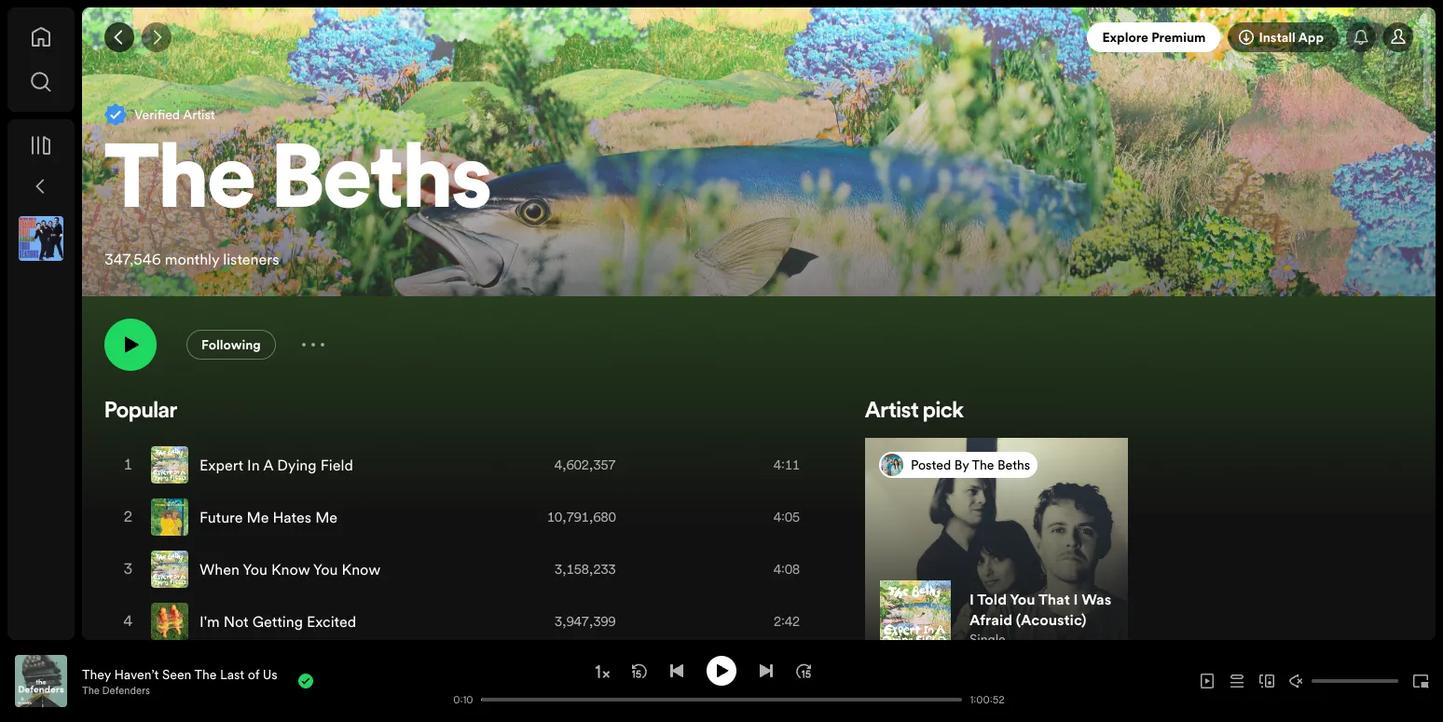 Task type: describe. For each thing, give the bounding box(es) containing it.
i'm not getting excited
[[200, 612, 357, 632]]

following
[[201, 336, 261, 354]]

i told you that i was afraid (acoustic) single
[[970, 589, 1112, 649]]

they haven't seen the last of us the defenders
[[82, 665, 278, 698]]

single
[[970, 630, 1006, 649]]

next image
[[759, 664, 774, 678]]

when
[[200, 560, 240, 580]]

1 horizontal spatial you
[[313, 560, 338, 580]]

0:10
[[453, 693, 473, 707]]

the beths
[[104, 140, 492, 230]]

future me hates me
[[200, 507, 338, 528]]

defenders
[[102, 684, 150, 698]]

2 me from the left
[[315, 507, 338, 528]]

by
[[955, 456, 969, 475]]

excited
[[307, 612, 357, 632]]

seen
[[162, 665, 192, 684]]

they haven't seen the last of us link
[[82, 665, 278, 684]]

when you know you know cell
[[151, 545, 388, 595]]

0 horizontal spatial beths
[[272, 140, 492, 230]]

1 vertical spatial beths
[[998, 456, 1031, 475]]

3,158,233
[[555, 560, 616, 579]]

future me hates me link
[[200, 507, 338, 528]]

haven't
[[114, 665, 159, 684]]

expert in a dying field link
[[200, 455, 353, 476]]

expert
[[200, 455, 243, 476]]

1 me from the left
[[247, 507, 269, 528]]

last
[[220, 665, 245, 684]]

top bar and user menu element
[[82, 7, 1436, 67]]

following button
[[187, 330, 276, 360]]

the left last
[[194, 665, 217, 684]]

told
[[978, 589, 1007, 609]]

explore
[[1103, 28, 1149, 47]]

premium
[[1152, 28, 1206, 47]]

1:00:52
[[970, 693, 1005, 707]]

1 vertical spatial artist
[[865, 401, 919, 423]]

verified artist
[[134, 105, 215, 124]]

4,602,357
[[555, 456, 616, 475]]

when you know you know link
[[200, 560, 381, 580]]

was
[[1082, 589, 1112, 609]]

i'm not getting excited link
[[200, 612, 357, 632]]

10,791,680
[[547, 508, 616, 527]]

install app
[[1259, 28, 1324, 47]]

now playing view image
[[44, 664, 59, 679]]

monthly
[[165, 249, 219, 270]]

the beths image
[[881, 454, 904, 477]]

go back image
[[112, 30, 127, 45]]

play image
[[714, 664, 729, 678]]

i'm
[[200, 612, 220, 632]]

4:11
[[774, 456, 800, 475]]

listeners
[[223, 249, 279, 270]]

install
[[1259, 28, 1296, 47]]

skip back 15 seconds image
[[632, 664, 647, 678]]

future
[[200, 507, 243, 528]]

expert in a dying field cell
[[151, 440, 361, 491]]

2:42
[[774, 613, 800, 631]]

3,947,399
[[555, 613, 616, 631]]

app
[[1299, 28, 1324, 47]]

you inside i told you that i was afraid (acoustic) single
[[1010, 589, 1036, 609]]

4:05
[[774, 508, 800, 527]]



Task type: locate. For each thing, give the bounding box(es) containing it.
explore premium
[[1103, 28, 1206, 47]]

they
[[82, 665, 111, 684]]

the defenders link
[[82, 684, 150, 698]]

2 i from the left
[[1074, 589, 1078, 609]]

merch image
[[865, 438, 1187, 671]]

artist left pick at the right
[[865, 401, 919, 423]]

0 horizontal spatial you
[[243, 560, 268, 580]]

(acoustic)
[[1016, 609, 1087, 630]]

player controls element
[[0, 656, 1008, 707]]

verified
[[134, 105, 180, 124]]

2 horizontal spatial you
[[1010, 589, 1036, 609]]

that
[[1039, 589, 1070, 609]]

install app link
[[1229, 22, 1339, 52]]

1 horizontal spatial me
[[315, 507, 338, 528]]

i'm not getting excited cell
[[151, 597, 364, 647]]

347,546 monthly listeners
[[104, 249, 279, 270]]

me left hates
[[247, 507, 269, 528]]

the down "verified artist"
[[104, 140, 256, 230]]

us
[[263, 665, 278, 684]]

group inside main element
[[11, 209, 71, 269]]

0 horizontal spatial artist
[[183, 105, 215, 124]]

you right when at bottom
[[243, 560, 268, 580]]

1 horizontal spatial know
[[342, 560, 381, 580]]

you
[[243, 560, 268, 580], [313, 560, 338, 580], [1010, 589, 1036, 609]]

dying
[[277, 455, 317, 476]]

getting
[[252, 612, 303, 632]]

know up excited
[[342, 560, 381, 580]]

main element
[[7, 7, 75, 641]]

you right 'told'
[[1010, 589, 1036, 609]]

posted
[[911, 456, 951, 475]]

volume off image
[[1290, 674, 1305, 689]]

know
[[271, 560, 310, 580], [342, 560, 381, 580]]

1 i from the left
[[970, 589, 974, 609]]

4:11 cell
[[731, 440, 826, 491]]

me
[[247, 507, 269, 528], [315, 507, 338, 528]]

when you know you know
[[200, 560, 381, 580]]

0 horizontal spatial i
[[970, 589, 974, 609]]

the left 'defenders'
[[82, 684, 100, 698]]

future me hates me cell
[[151, 492, 345, 543]]

pick
[[923, 401, 964, 423]]

0 vertical spatial beths
[[272, 140, 492, 230]]

a
[[263, 455, 273, 476]]

artist pick
[[865, 401, 964, 423]]

skip forward 15 seconds image
[[796, 664, 811, 678]]

field
[[320, 455, 353, 476]]

artist right verified in the left top of the page
[[183, 105, 215, 124]]

4:08
[[774, 560, 800, 579]]

i left 'told'
[[970, 589, 974, 609]]

the
[[104, 140, 256, 230], [972, 456, 995, 475], [194, 665, 217, 684], [82, 684, 100, 698]]

not
[[224, 612, 249, 632]]

i left was
[[1074, 589, 1078, 609]]

i
[[970, 589, 974, 609], [1074, 589, 1078, 609]]

artist
[[183, 105, 215, 124], [865, 401, 919, 423]]

know down hates
[[271, 560, 310, 580]]

search image
[[30, 71, 52, 93]]

i told you that i was afraid (acoustic) link
[[970, 589, 1112, 630]]

expert in a dying field
[[200, 455, 353, 476]]

0 horizontal spatial know
[[271, 560, 310, 580]]

explore premium button
[[1088, 22, 1221, 52]]

home image
[[30, 26, 52, 48]]

previous image
[[670, 664, 685, 678]]

beths
[[272, 140, 492, 230], [998, 456, 1031, 475]]

1 horizontal spatial i
[[1074, 589, 1078, 609]]

what's new image
[[1354, 30, 1369, 45]]

go forward image
[[149, 30, 164, 45]]

1 know from the left
[[271, 560, 310, 580]]

connect to a device image
[[1260, 674, 1275, 689]]

group
[[11, 209, 71, 269]]

of
[[248, 665, 260, 684]]

change speed image
[[593, 663, 612, 682]]

afraid
[[970, 609, 1013, 630]]

hates
[[273, 507, 312, 528]]

2 know from the left
[[342, 560, 381, 580]]

the right by
[[972, 456, 995, 475]]

now playing: they haven't seen the last of us by the defenders footer
[[15, 656, 436, 708]]

popular
[[104, 401, 177, 423]]

0 vertical spatial artist
[[183, 105, 215, 124]]

in
[[247, 455, 260, 476]]

347,546
[[104, 249, 161, 270]]

posted by the beths
[[911, 456, 1031, 475]]

1 horizontal spatial artist
[[865, 401, 919, 423]]

you up excited
[[313, 560, 338, 580]]

me right hates
[[315, 507, 338, 528]]

0 horizontal spatial me
[[247, 507, 269, 528]]

1 horizontal spatial beths
[[998, 456, 1031, 475]]



Task type: vqa. For each thing, say whether or not it's contained in the screenshot.
GO FORWARD icon
yes



